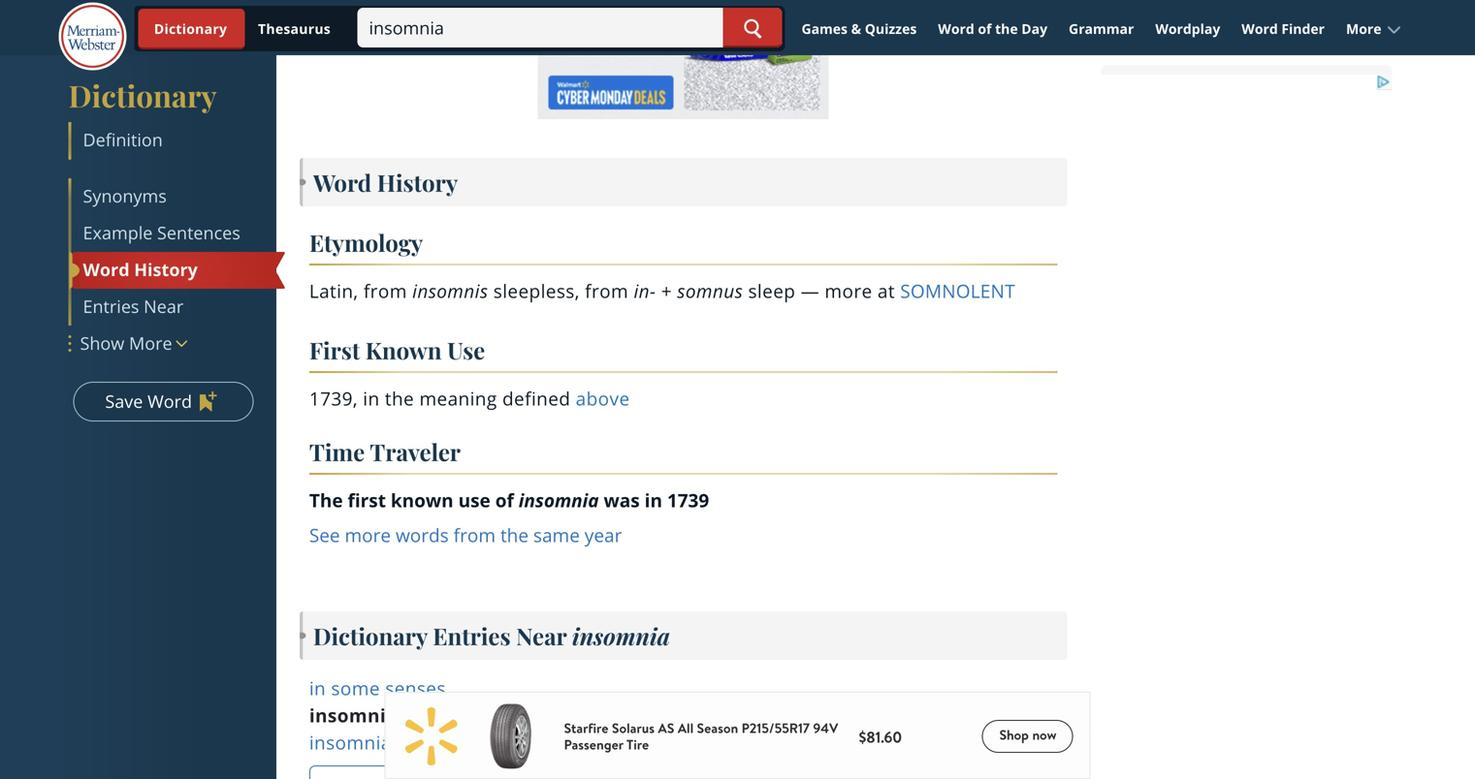 Task type: locate. For each thing, give the bounding box(es) containing it.
more left at
[[825, 278, 873, 304]]

more inside the first known use of insomnia was                                          in 1739 see more words from the same year
[[345, 523, 391, 548]]

2 vertical spatial in
[[309, 676, 326, 701]]

word left 'finder'
[[1242, 19, 1278, 38]]

word finder
[[1242, 19, 1325, 38]]

word history up entries near
[[83, 258, 198, 282]]

in
[[363, 386, 380, 411], [645, 488, 663, 513], [309, 676, 326, 701]]

entries up senses
[[433, 621, 511, 652]]

use
[[458, 488, 491, 513]]

0 vertical spatial word history
[[313, 167, 458, 198]]

first known use
[[309, 335, 485, 366]]

1 horizontal spatial entries
[[433, 621, 511, 652]]

0 vertical spatial in
[[363, 386, 380, 411]]

dictionary for dictionary entries near insomnia
[[313, 621, 427, 652]]

word of the day link
[[930, 11, 1057, 46]]

the left same at the left bottom
[[501, 523, 529, 548]]

history
[[377, 167, 458, 198], [134, 258, 198, 282]]

year
[[585, 523, 622, 548]]

insomnia inside the first known use of insomnia was                                          in 1739 see more words from the same year
[[519, 488, 599, 513]]

1 vertical spatial the
[[385, 386, 414, 411]]

somnolent
[[901, 278, 1016, 304]]

show
[[80, 332, 124, 356]]

history down example sentences link
[[134, 258, 198, 282]]

Search search field
[[357, 8, 782, 48]]

from left in-
[[585, 278, 629, 304]]

insomnia inside in some senses insomnia insomniac
[[309, 703, 398, 729]]

0 vertical spatial the
[[995, 19, 1018, 38]]

see more words from the same year link
[[309, 523, 622, 548]]

meaning
[[420, 386, 497, 411]]

1 vertical spatial word history
[[83, 258, 198, 282]]

0 horizontal spatial the
[[385, 386, 414, 411]]

insomnia
[[519, 488, 599, 513], [572, 621, 670, 652], [309, 703, 398, 729]]

dictionary link
[[68, 75, 285, 116]]

0 vertical spatial insomnia
[[519, 488, 599, 513]]

dictionary up definition
[[68, 75, 217, 115]]

word inside save word dropdown button
[[148, 390, 192, 414]]

save word
[[105, 390, 192, 414]]

1 vertical spatial more
[[129, 332, 172, 356]]

sentences
[[157, 221, 240, 245]]

more
[[825, 278, 873, 304], [129, 332, 172, 356], [345, 523, 391, 548]]

of inside the first known use of insomnia was                                          in 1739 see more words from the same year
[[495, 488, 514, 513]]

0 vertical spatial history
[[377, 167, 458, 198]]

2 vertical spatial the
[[501, 523, 529, 548]]

word history
[[313, 167, 458, 198], [83, 258, 198, 282]]

the
[[995, 19, 1018, 38], [385, 386, 414, 411], [501, 523, 529, 548]]

1 horizontal spatial dictionary
[[313, 621, 427, 652]]

1 horizontal spatial near
[[516, 621, 567, 652]]

was
[[604, 488, 640, 513]]

definition
[[83, 128, 163, 152]]

word history link
[[69, 252, 286, 289]]

more for —
[[825, 278, 873, 304]]

somnus
[[677, 278, 743, 304]]

0 horizontal spatial of
[[495, 488, 514, 513]]

the
[[309, 488, 343, 513]]

0 horizontal spatial near
[[144, 295, 184, 319]]

0 horizontal spatial dictionary
[[68, 75, 217, 115]]

in right was
[[645, 488, 663, 513]]

0 horizontal spatial more
[[129, 332, 172, 356]]

word finder link
[[1233, 11, 1334, 46]]

2 horizontal spatial in
[[645, 488, 663, 513]]

wordplay
[[1156, 19, 1221, 38]]

save word button
[[73, 382, 254, 422]]

latin,
[[309, 278, 358, 304]]

more button
[[1338, 11, 1411, 46]]

entries near
[[83, 295, 184, 319]]

1 vertical spatial in
[[645, 488, 663, 513]]

1 horizontal spatial in
[[363, 386, 380, 411]]

0 vertical spatial dictionary
[[68, 75, 217, 115]]

1 horizontal spatial from
[[454, 523, 496, 548]]

in right the "1739,"
[[363, 386, 380, 411]]

the down first known use
[[385, 386, 414, 411]]

see
[[309, 523, 340, 548]]

defined
[[503, 386, 571, 411]]

0 vertical spatial more
[[825, 278, 873, 304]]

of
[[978, 19, 992, 38], [495, 488, 514, 513]]

same
[[533, 523, 580, 548]]

word right 'quizzes'
[[938, 19, 975, 38]]

more down entries near
[[129, 332, 172, 356]]

of left day
[[978, 19, 992, 38]]

2 vertical spatial insomnia
[[309, 703, 398, 729]]

merriam webster - established 1828 image
[[59, 2, 127, 72]]

dictionary entries near insomnia
[[313, 621, 670, 652]]

insomnis
[[412, 278, 488, 304]]

0 horizontal spatial history
[[134, 258, 198, 282]]

advertisement region
[[538, 0, 829, 119], [1102, 75, 1393, 657], [385, 693, 1091, 780]]

0 horizontal spatial from
[[364, 278, 407, 304]]

1 vertical spatial insomnia
[[572, 621, 670, 652]]

in some senses link
[[309, 676, 446, 701]]

in left some
[[309, 676, 326, 701]]

from down the use
[[454, 523, 496, 548]]

show more button
[[68, 326, 273, 363]]

1 horizontal spatial the
[[501, 523, 529, 548]]

from
[[364, 278, 407, 304], [585, 278, 629, 304], [454, 523, 496, 548]]

word of the day
[[938, 19, 1048, 38]]

first
[[309, 335, 360, 366]]

entries
[[83, 295, 139, 319], [433, 621, 511, 652]]

1 vertical spatial of
[[495, 488, 514, 513]]

word
[[938, 19, 975, 38], [1242, 19, 1278, 38], [313, 167, 372, 198], [83, 258, 130, 282], [148, 390, 192, 414]]

time
[[309, 437, 365, 468]]

word down example
[[83, 258, 130, 282]]

the inside the first known use of insomnia was                                          in 1739 see more words from the same year
[[501, 523, 529, 548]]

word history up etymology
[[313, 167, 458, 198]]

0 horizontal spatial entries
[[83, 295, 139, 319]]

0 horizontal spatial word history
[[83, 258, 198, 282]]

word up etymology
[[313, 167, 372, 198]]

more down first
[[345, 523, 391, 548]]

0 vertical spatial near
[[144, 295, 184, 319]]

1 vertical spatial entries
[[433, 621, 511, 652]]

from right latin,
[[364, 278, 407, 304]]

1739
[[667, 488, 709, 513]]

the for of
[[995, 19, 1018, 38]]

games
[[802, 19, 848, 38]]

the left day
[[995, 19, 1018, 38]]

day
[[1022, 19, 1048, 38]]

toggle search dictionary/thesaurus image
[[138, 9, 245, 49]]

example
[[83, 221, 153, 245]]

finder
[[1282, 19, 1325, 38]]

near
[[144, 295, 184, 319], [516, 621, 567, 652]]

1 horizontal spatial more
[[345, 523, 391, 548]]

1 horizontal spatial of
[[978, 19, 992, 38]]

from inside the first known use of insomnia was                                          in 1739 see more words from the same year
[[454, 523, 496, 548]]

&
[[851, 19, 862, 38]]

2 horizontal spatial more
[[825, 278, 873, 304]]

word right "save" on the left of page
[[148, 390, 192, 414]]

word inside word of the day link
[[938, 19, 975, 38]]

2 horizontal spatial the
[[995, 19, 1018, 38]]

dictionary
[[68, 75, 217, 115], [313, 621, 427, 652]]

entries up the 'show' on the left top of page
[[83, 295, 139, 319]]

0 horizontal spatial in
[[309, 676, 326, 701]]

2 horizontal spatial from
[[585, 278, 629, 304]]

of right the use
[[495, 488, 514, 513]]

0 vertical spatial of
[[978, 19, 992, 38]]

more inside "button"
[[129, 332, 172, 356]]

1 horizontal spatial history
[[377, 167, 458, 198]]

1 vertical spatial dictionary
[[313, 621, 427, 652]]

traveler
[[370, 437, 461, 468]]

2 vertical spatial more
[[345, 523, 391, 548]]

dictionary up in some senses link
[[313, 621, 427, 652]]

history up etymology
[[377, 167, 458, 198]]



Task type: describe. For each thing, give the bounding box(es) containing it.
more for see
[[345, 523, 391, 548]]

in-
[[634, 278, 656, 304]]

1 horizontal spatial word history
[[313, 167, 458, 198]]

senses
[[385, 676, 446, 701]]

known
[[391, 488, 454, 513]]

games & quizzes link
[[793, 11, 926, 46]]

the first known use of insomnia was                                          in 1739 see more words from the same year
[[309, 488, 709, 548]]

in some senses insomnia insomniac
[[309, 676, 446, 756]]

first
[[348, 488, 386, 513]]

search word image
[[744, 19, 762, 39]]

1 vertical spatial history
[[134, 258, 198, 282]]

entries near link
[[71, 289, 273, 326]]

insomnia for senses
[[309, 703, 398, 729]]

wordplay link
[[1147, 11, 1229, 46]]

synonyms
[[83, 184, 167, 208]]

above
[[576, 386, 630, 411]]

merriam-webster logo link
[[59, 2, 127, 72]]

example sentences link
[[71, 215, 273, 252]]

games & quizzes
[[802, 19, 917, 38]]

above link
[[576, 386, 630, 411]]

somnolent link
[[901, 278, 1016, 304]]

word inside word finder link
[[1242, 19, 1278, 38]]

quizzes
[[865, 19, 917, 38]]

+
[[661, 278, 672, 304]]

more
[[1347, 19, 1382, 38]]

the for in
[[385, 386, 414, 411]]

—
[[801, 278, 820, 304]]

example sentences
[[83, 221, 240, 245]]

insomnia for near
[[572, 621, 670, 652]]

sleep
[[748, 278, 796, 304]]

1 vertical spatial near
[[516, 621, 567, 652]]

in inside the first known use of insomnia was                                          in 1739 see more words from the same year
[[645, 488, 663, 513]]

latin, from insomnis sleepless, from in- + somnus sleep  — more at somnolent
[[309, 278, 1016, 304]]

save
[[105, 390, 143, 414]]

some
[[331, 676, 380, 701]]

use
[[447, 335, 485, 366]]

0 vertical spatial entries
[[83, 295, 139, 319]]

grammar
[[1069, 19, 1134, 38]]

at
[[878, 278, 895, 304]]

in inside in some senses insomnia insomniac
[[309, 676, 326, 701]]

word inside word history link
[[83, 258, 130, 282]]

sleepless,
[[494, 278, 580, 304]]

words
[[396, 523, 449, 548]]

known
[[366, 335, 442, 366]]

dictionary for dictionary
[[68, 75, 217, 115]]

insomniac link
[[309, 731, 401, 756]]

synonyms link
[[71, 179, 273, 215]]

show more
[[80, 332, 172, 356]]

1739, in the meaning defined above
[[309, 386, 630, 411]]

grammar link
[[1060, 11, 1143, 46]]

insomniac
[[309, 731, 401, 756]]

1739,
[[309, 386, 358, 411]]

etymology
[[309, 227, 423, 258]]

time traveler
[[309, 437, 461, 468]]

definition link
[[71, 122, 273, 159]]



Task type: vqa. For each thing, say whether or not it's contained in the screenshot.
middle is
no



